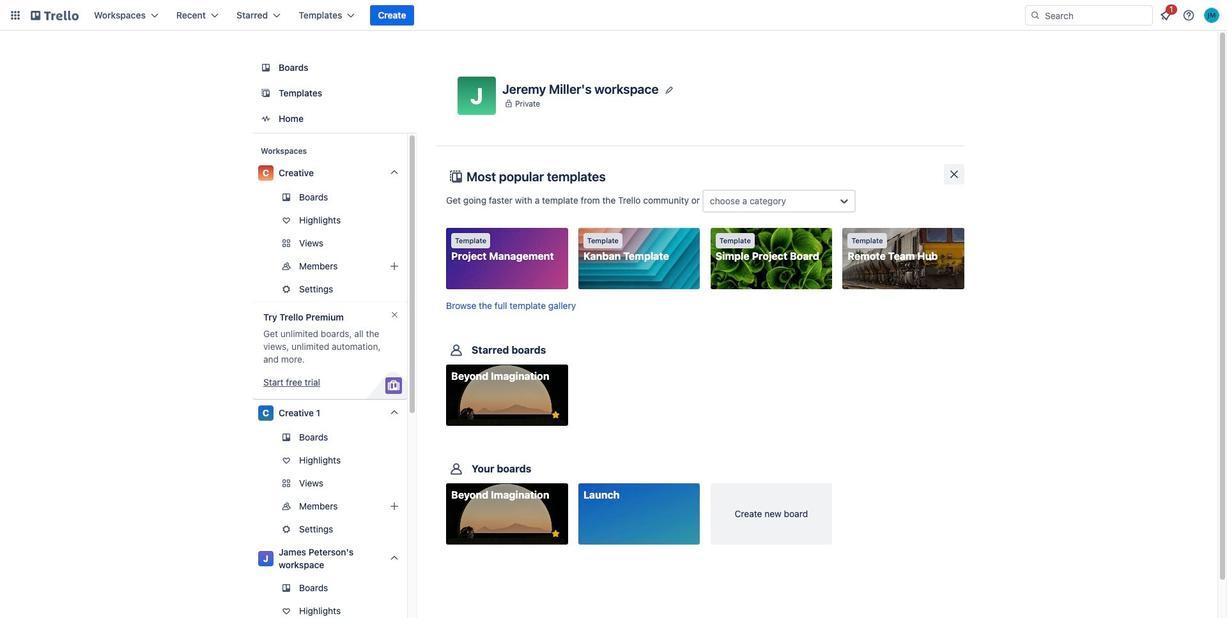 Task type: vqa. For each thing, say whether or not it's contained in the screenshot.
Filters
no



Task type: locate. For each thing, give the bounding box(es) containing it.
forward image
[[405, 236, 420, 251], [405, 259, 420, 274], [405, 282, 420, 297], [405, 476, 420, 492]]

4 forward image from the top
[[405, 476, 420, 492]]

1 click to unstar this board. it will be removed from your starred list. image from the top
[[550, 410, 562, 421]]

0 vertical spatial forward image
[[405, 499, 420, 515]]

board image
[[258, 60, 274, 75]]

0 vertical spatial click to unstar this board. it will be removed from your starred list. image
[[550, 410, 562, 421]]

forward image
[[405, 499, 420, 515], [405, 522, 420, 538]]

add image
[[387, 259, 402, 274], [387, 499, 402, 515]]

0 vertical spatial add image
[[387, 259, 402, 274]]

1 vertical spatial click to unstar this board. it will be removed from your starred list. image
[[550, 529, 562, 540]]

add image for 1st forward image from the top of the page
[[387, 499, 402, 515]]

3 forward image from the top
[[405, 282, 420, 297]]

home image
[[258, 111, 274, 127]]

open information menu image
[[1183, 9, 1195, 22]]

add image for 2nd forward icon from the top of the page
[[387, 259, 402, 274]]

1 add image from the top
[[387, 259, 402, 274]]

2 forward image from the top
[[405, 522, 420, 538]]

1 vertical spatial forward image
[[405, 522, 420, 538]]

search image
[[1030, 10, 1041, 20]]

click to unstar this board. it will be removed from your starred list. image
[[550, 410, 562, 421], [550, 529, 562, 540]]

1 forward image from the top
[[405, 236, 420, 251]]

2 add image from the top
[[387, 499, 402, 515]]

1 vertical spatial add image
[[387, 499, 402, 515]]



Task type: describe. For each thing, give the bounding box(es) containing it.
2 click to unstar this board. it will be removed from your starred list. image from the top
[[550, 529, 562, 540]]

template board image
[[258, 86, 274, 101]]

2 forward image from the top
[[405, 259, 420, 274]]

1 notification image
[[1158, 8, 1174, 23]]

primary element
[[0, 0, 1227, 31]]

1 forward image from the top
[[405, 499, 420, 515]]

jeremy miller (jeremymiller198) image
[[1204, 8, 1220, 23]]

Search field
[[1025, 5, 1153, 26]]

back to home image
[[31, 5, 79, 26]]



